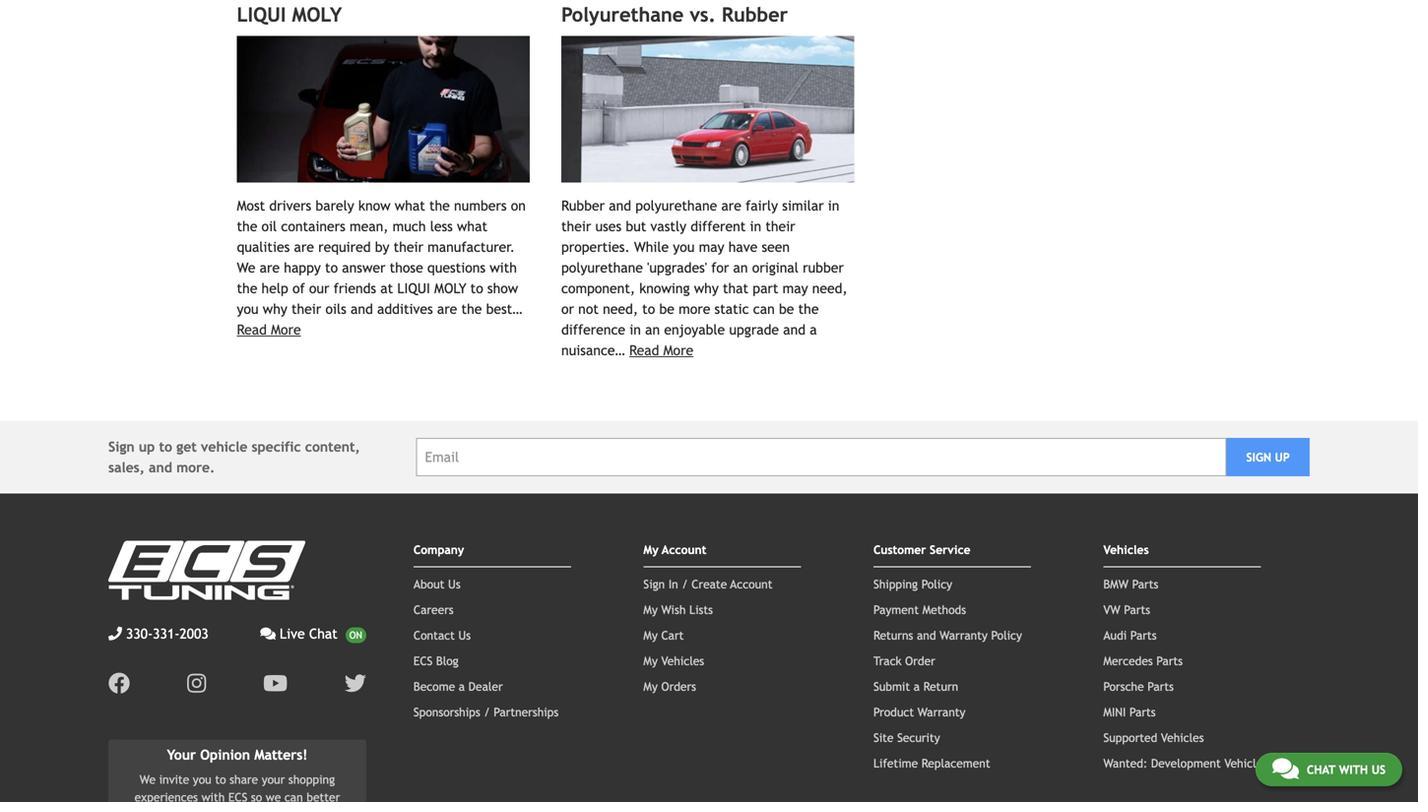 Task type: vqa. For each thing, say whether or not it's contained in the screenshot.
Sign
yes



Task type: describe. For each thing, give the bounding box(es) containing it.
my cart link
[[644, 629, 684, 642]]

bmw parts
[[1104, 577, 1159, 591]]

1 horizontal spatial may
[[783, 280, 808, 296]]

specific
[[252, 439, 301, 455]]

sign up button
[[1226, 438, 1310, 476]]

more
[[679, 301, 710, 317]]

0 horizontal spatial may
[[699, 239, 724, 255]]

1 vertical spatial what
[[457, 218, 488, 234]]

part
[[753, 280, 778, 296]]

security
[[897, 731, 940, 745]]

youtube logo image
[[263, 673, 288, 695]]

we inside most drivers barely know what the numbers on the oil containers mean, much less what qualities are required by their manufacturer. we are happy to answer those questions with the help of our friends at liqui moly to show you why their oils and additives are the best… read more
[[237, 260, 256, 276]]

you inside most drivers barely know what the numbers on the oil containers mean, much less what qualities are required by their manufacturer. we are happy to answer those questions with the help of our friends at liqui moly to show you why their oils and additives are the best… read more
[[237, 301, 259, 317]]

manufacturer.
[[428, 239, 515, 255]]

my orders link
[[644, 680, 696, 694]]

parts for mini parts
[[1130, 705, 1156, 719]]

sign up to get vehicle specific content, sales, and more.
[[108, 439, 360, 476]]

instagram logo image
[[187, 673, 206, 695]]

barely
[[316, 198, 354, 214]]

more inside most drivers barely know what the numbers on the oil containers mean, much less what qualities are required by their manufacturer. we are happy to answer those questions with the help of our friends at liqui moly to show you why their oils and additives are the best… read more
[[271, 322, 301, 338]]

1 vertical spatial an
[[645, 322, 660, 338]]

liqui moly products image
[[237, 36, 530, 182]]

you inside 'we invite you to share your shopping experiences with ecs so we can bette'
[[193, 773, 211, 787]]

'upgrades'
[[647, 260, 707, 276]]

my vehicles link
[[644, 654, 704, 668]]

vw
[[1104, 603, 1121, 617]]

my vehicles
[[644, 654, 704, 668]]

a for customer service
[[914, 680, 920, 694]]

create
[[692, 577, 727, 591]]

customer
[[874, 543, 926, 557]]

containers
[[281, 218, 346, 234]]

submit a return link
[[874, 680, 959, 694]]

my for my orders
[[644, 680, 658, 694]]

about us link
[[414, 577, 461, 591]]

1 vertical spatial chat
[[1307, 763, 1336, 777]]

those
[[390, 260, 423, 276]]

1 horizontal spatial an
[[733, 260, 748, 276]]

audi
[[1104, 629, 1127, 642]]

audi parts
[[1104, 629, 1157, 642]]

know
[[358, 198, 391, 214]]

so
[[251, 791, 262, 803]]

0 vertical spatial polyurethane
[[636, 198, 717, 214]]

track order
[[874, 654, 936, 668]]

mercedes
[[1104, 654, 1153, 668]]

parts for porsche parts
[[1148, 680, 1174, 694]]

liqui moly
[[237, 3, 342, 26]]

development
[[1151, 757, 1221, 770]]

ecs inside 'we invite you to share your shopping experiences with ecs so we can bette'
[[228, 791, 247, 803]]

lists
[[689, 603, 713, 617]]

1 be from the left
[[659, 301, 675, 317]]

0 vertical spatial /
[[682, 577, 688, 591]]

polyurethane vs. rubber
[[561, 3, 788, 26]]

us for about us
[[448, 577, 461, 591]]

submit
[[874, 680, 910, 694]]

why inside "rubber and polyurethane are fairly similar in their uses but vastly different in their properties. while you may have seen polyurethane 'upgrades' for an original rubber component, knowing why that part may need, or not need, to be more static can be the difference in an enjoyable upgrade and a nuisance…"
[[694, 280, 719, 296]]

1 vertical spatial more
[[663, 343, 694, 358]]

shipping policy
[[874, 577, 953, 591]]

sign for sign up
[[1246, 450, 1272, 464]]

twitter logo image
[[345, 673, 366, 695]]

upgrade
[[729, 322, 779, 338]]

payment
[[874, 603, 919, 617]]

happy
[[284, 260, 321, 276]]

become a dealer link
[[414, 680, 503, 694]]

my cart
[[644, 629, 684, 642]]

bmw parts link
[[1104, 577, 1159, 591]]

the left best…
[[461, 301, 482, 317]]

payment methods
[[874, 603, 966, 617]]

for
[[711, 260, 729, 276]]

returns
[[874, 629, 913, 642]]

and up the uses
[[609, 198, 631, 214]]

my orders
[[644, 680, 696, 694]]

their up seen
[[766, 218, 795, 234]]

their up properties.
[[561, 218, 591, 234]]

company
[[414, 543, 464, 557]]

share
[[230, 773, 258, 787]]

polyurethane vs. rubber link
[[561, 3, 788, 26]]

have
[[729, 239, 758, 255]]

sponsorships / partnerships
[[414, 705, 559, 719]]

1 horizontal spatial read
[[629, 343, 659, 358]]

read more link for liqui
[[237, 322, 301, 338]]

liqui moly link
[[237, 3, 342, 26]]

seen
[[762, 239, 790, 255]]

up for sign up
[[1275, 450, 1290, 464]]

0 vertical spatial ecs
[[414, 654, 433, 668]]

original
[[752, 260, 799, 276]]

and inside most drivers barely know what the numbers on the oil containers mean, much less what qualities are required by their manufacturer. we are happy to answer those questions with the help of our friends at liqui moly to show you why their oils and additives are the best… read more
[[351, 301, 373, 317]]

can inside "rubber and polyurethane are fairly similar in their uses but vastly different in their properties. while you may have seen polyurethane 'upgrades' for an original rubber component, knowing why that part may need, or not need, to be more static can be the difference in an enjoyable upgrade and a nuisance…"
[[753, 301, 775, 317]]

blog
[[436, 654, 459, 668]]

product warranty link
[[874, 705, 966, 719]]

0 horizontal spatial /
[[484, 705, 490, 719]]

and right upgrade
[[783, 322, 806, 338]]

knowing
[[639, 280, 690, 296]]

in
[[669, 577, 678, 591]]

the down most
[[237, 218, 257, 234]]

chat with us link
[[1256, 753, 1403, 787]]

are right additives
[[437, 301, 457, 317]]

our
[[309, 280, 329, 296]]

0 horizontal spatial liqui
[[237, 3, 286, 26]]

porsche parts
[[1104, 680, 1174, 694]]

on
[[511, 198, 526, 214]]

static
[[715, 301, 749, 317]]

my wish lists link
[[644, 603, 713, 617]]

are up 'happy'
[[294, 239, 314, 255]]

wanted:
[[1104, 757, 1148, 770]]

drivers
[[269, 198, 311, 214]]

can inside 'we invite you to share your shopping experiences with ecs so we can bette'
[[285, 791, 303, 803]]

1 vertical spatial warranty
[[918, 705, 966, 719]]

properties.
[[561, 239, 630, 255]]

customer service
[[874, 543, 971, 557]]

0 horizontal spatial what
[[395, 198, 425, 214]]

your opinion matters!
[[167, 747, 308, 763]]

order
[[905, 654, 936, 668]]

get
[[176, 439, 197, 455]]

mini
[[1104, 705, 1126, 719]]

us inside 'chat with us' link
[[1372, 763, 1386, 777]]

lifetime replacement link
[[874, 757, 990, 770]]

bmw
[[1104, 577, 1129, 591]]

we invite you to share your shopping experiences with ecs so we can bette
[[135, 773, 340, 803]]

uses
[[595, 218, 622, 234]]

lifetime
[[874, 757, 918, 770]]

to inside "rubber and polyurethane are fairly similar in their uses but vastly different in their properties. while you may have seen polyurethane 'upgrades' for an original rubber component, knowing why that part may need, or not need, to be more static can be the difference in an enjoyable upgrade and a nuisance…"
[[642, 301, 655, 317]]

more.
[[176, 460, 215, 476]]

most
[[237, 198, 265, 214]]

to inside 'we invite you to share your shopping experiences with ecs so we can bette'
[[215, 773, 226, 787]]

but
[[626, 218, 646, 234]]

a inside "rubber and polyurethane are fairly similar in their uses but vastly different in their properties. while you may have seen polyurethane 'upgrades' for an original rubber component, knowing why that part may need, or not need, to be more static can be the difference in an enjoyable upgrade and a nuisance…"
[[810, 322, 817, 338]]

parts for vw parts
[[1124, 603, 1150, 617]]

0 vertical spatial rubber
[[722, 3, 788, 26]]

0 horizontal spatial policy
[[922, 577, 953, 591]]

shipping policy link
[[874, 577, 953, 591]]

porsche
[[1104, 680, 1144, 694]]

and up the order
[[917, 629, 936, 642]]



Task type: locate. For each thing, give the bounding box(es) containing it.
0 vertical spatial you
[[673, 239, 695, 255]]

supported vehicles link
[[1104, 731, 1204, 745]]

2 vertical spatial us
[[1372, 763, 1386, 777]]

0 vertical spatial liqui
[[237, 3, 286, 26]]

0 vertical spatial in
[[828, 198, 840, 214]]

vs.
[[690, 3, 716, 26]]

an up read more
[[645, 322, 660, 338]]

can down part
[[753, 301, 775, 317]]

to down the knowing
[[642, 301, 655, 317]]

/ down the dealer in the bottom of the page
[[484, 705, 490, 719]]

1 horizontal spatial ecs
[[414, 654, 433, 668]]

2 my from the top
[[644, 603, 658, 617]]

2 vertical spatial with
[[202, 791, 225, 803]]

0 horizontal spatial can
[[285, 791, 303, 803]]

live chat
[[280, 626, 338, 642]]

0 horizontal spatial rubber
[[561, 198, 605, 214]]

my left orders on the left bottom of page
[[644, 680, 658, 694]]

0 horizontal spatial more
[[271, 322, 301, 338]]

rubber and polyurethane are fairly similar in their uses but vastly different in their properties. while you may have seen polyurethane 'upgrades' for an original rubber component, knowing why that part may need, or not need, to be more static can be the difference in an enjoyable upgrade and a nuisance…
[[561, 198, 848, 358]]

2 horizontal spatial with
[[1339, 763, 1368, 777]]

more down enjoyable
[[663, 343, 694, 358]]

we
[[237, 260, 256, 276], [140, 773, 156, 787]]

audi parts link
[[1104, 629, 1157, 642]]

rubber up the uses
[[561, 198, 605, 214]]

us
[[448, 577, 461, 591], [458, 629, 471, 642], [1372, 763, 1386, 777]]

1 horizontal spatial be
[[779, 301, 794, 317]]

5 my from the top
[[644, 680, 658, 694]]

rubber
[[803, 260, 844, 276]]

1 vertical spatial us
[[458, 629, 471, 642]]

0 horizontal spatial read
[[237, 322, 267, 338]]

ecs tuning image
[[108, 541, 305, 600]]

1 vertical spatial rubber
[[561, 198, 605, 214]]

1 horizontal spatial what
[[457, 218, 488, 234]]

account up 'in'
[[662, 543, 707, 557]]

0 vertical spatial read more link
[[237, 322, 301, 338]]

chat right the live
[[309, 626, 338, 642]]

1 horizontal spatial chat
[[1307, 763, 1336, 777]]

0 horizontal spatial moly
[[292, 3, 342, 26]]

be up upgrade
[[779, 301, 794, 317]]

my for my vehicles
[[644, 654, 658, 668]]

are inside "rubber and polyurethane are fairly similar in their uses but vastly different in their properties. while you may have seen polyurethane 'upgrades' for an original rubber component, knowing why that part may need, or not need, to be more static can be the difference in an enjoyable upgrade and a nuisance…"
[[721, 198, 742, 214]]

sponsorships
[[414, 705, 480, 719]]

1 horizontal spatial liqui
[[397, 280, 430, 296]]

with down opinion
[[202, 791, 225, 803]]

0 vertical spatial warranty
[[940, 629, 988, 642]]

a lowered and tuned vw jetta image
[[561, 36, 854, 182]]

0 vertical spatial moly
[[292, 3, 342, 26]]

oil
[[262, 218, 277, 234]]

0 vertical spatial us
[[448, 577, 461, 591]]

read more link down help
[[237, 322, 301, 338]]

you down qualities
[[237, 301, 259, 317]]

0 vertical spatial may
[[699, 239, 724, 255]]

vehicles up orders on the left bottom of page
[[661, 654, 704, 668]]

to left the show
[[470, 280, 483, 296]]

1 my from the top
[[644, 543, 659, 557]]

us right contact
[[458, 629, 471, 642]]

1 horizontal spatial more
[[663, 343, 694, 358]]

return
[[924, 680, 959, 694]]

what up manufacturer.
[[457, 218, 488, 234]]

at
[[380, 280, 393, 296]]

parts up porsche parts link
[[1157, 654, 1183, 668]]

what
[[395, 198, 425, 214], [457, 218, 488, 234]]

0 horizontal spatial why
[[263, 301, 287, 317]]

1 horizontal spatial rubber
[[722, 3, 788, 26]]

why up more
[[694, 280, 719, 296]]

warranty
[[940, 629, 988, 642], [918, 705, 966, 719]]

you inside "rubber and polyurethane are fairly similar in their uses but vastly different in their properties. while you may have seen polyurethane 'upgrades' for an original rubber component, knowing why that part may need, or not need, to be more static can be the difference in an enjoyable upgrade and a nuisance…"
[[673, 239, 695, 255]]

warranty down return on the right
[[918, 705, 966, 719]]

0 vertical spatial can
[[753, 301, 775, 317]]

read right the nuisance…
[[629, 343, 659, 358]]

or
[[561, 301, 574, 317]]

the left help
[[237, 280, 257, 296]]

my account
[[644, 543, 707, 557]]

why down help
[[263, 301, 287, 317]]

can right we
[[285, 791, 303, 803]]

facebook logo image
[[108, 673, 130, 695]]

my left the wish
[[644, 603, 658, 617]]

read down help
[[237, 322, 267, 338]]

sign in / create account link
[[644, 577, 773, 591]]

1 horizontal spatial a
[[810, 322, 817, 338]]

0 horizontal spatial read more link
[[237, 322, 301, 338]]

2 horizontal spatial sign
[[1246, 450, 1272, 464]]

site
[[874, 731, 894, 745]]

us right about
[[448, 577, 461, 591]]

much
[[393, 218, 426, 234]]

your
[[167, 747, 196, 763]]

Email email field
[[416, 438, 1226, 476]]

warranty down methods
[[940, 629, 988, 642]]

rubber
[[722, 3, 788, 26], [561, 198, 605, 214]]

in up read more
[[630, 322, 641, 338]]

0 vertical spatial with
[[490, 260, 517, 276]]

most drivers barely know what the numbers on the oil containers mean, much less what qualities are required by their manufacturer. we are happy to answer those questions with the help of our friends at liqui moly to show you why their oils and additives are the best… read more
[[237, 198, 526, 338]]

why inside most drivers barely know what the numbers on the oil containers mean, much less what qualities are required by their manufacturer. we are happy to answer those questions with the help of our friends at liqui moly to show you why their oils and additives are the best… read more
[[263, 301, 287, 317]]

4 my from the top
[[644, 654, 658, 668]]

0 horizontal spatial you
[[193, 773, 211, 787]]

0 vertical spatial chat
[[309, 626, 338, 642]]

330-
[[126, 626, 153, 642]]

returns and warranty policy
[[874, 629, 1022, 642]]

product warranty
[[874, 705, 966, 719]]

parts right vw
[[1124, 603, 1150, 617]]

my down my cart link
[[644, 654, 658, 668]]

liqui inside most drivers barely know what the numbers on the oil containers mean, much less what qualities are required by their manufacturer. we are happy to answer those questions with the help of our friends at liqui moly to show you why their oils and additives are the best… read more
[[397, 280, 430, 296]]

vehicles left comments icon
[[1225, 757, 1268, 770]]

the inside "rubber and polyurethane are fairly similar in their uses but vastly different in their properties. while you may have seen polyurethane 'upgrades' for an original rubber component, knowing why that part may need, or not need, to be more static can be the difference in an enjoyable upgrade and a nuisance…"
[[798, 301, 819, 317]]

0 vertical spatial need,
[[812, 280, 848, 296]]

0 horizontal spatial in
[[630, 322, 641, 338]]

careers
[[414, 603, 454, 617]]

by
[[375, 239, 389, 255]]

need, down component,
[[603, 301, 638, 317]]

product
[[874, 705, 914, 719]]

be down the knowing
[[659, 301, 675, 317]]

1 vertical spatial we
[[140, 773, 156, 787]]

0 horizontal spatial up
[[139, 439, 155, 455]]

0 horizontal spatial with
[[202, 791, 225, 803]]

1 vertical spatial account
[[730, 577, 773, 591]]

their down of
[[292, 301, 321, 317]]

1 horizontal spatial why
[[694, 280, 719, 296]]

1 horizontal spatial /
[[682, 577, 688, 591]]

enjoyable
[[664, 322, 725, 338]]

their down 'much'
[[394, 239, 423, 255]]

wanted: development vehicles
[[1104, 757, 1268, 770]]

careers link
[[414, 603, 454, 617]]

comments image
[[260, 627, 276, 641]]

parts down mercedes parts
[[1148, 680, 1174, 694]]

ecs left blog
[[414, 654, 433, 668]]

site security link
[[874, 731, 940, 745]]

sign inside sign up to get vehicle specific content, sales, and more.
[[108, 439, 135, 455]]

in
[[828, 198, 840, 214], [750, 218, 761, 234], [630, 322, 641, 338]]

friends
[[334, 280, 376, 296]]

0 horizontal spatial be
[[659, 301, 675, 317]]

2 vertical spatial you
[[193, 773, 211, 787]]

vehicles up the bmw parts
[[1104, 543, 1149, 557]]

my wish lists
[[644, 603, 713, 617]]

0 vertical spatial why
[[694, 280, 719, 296]]

1 vertical spatial ecs
[[228, 791, 247, 803]]

a for company
[[459, 680, 465, 694]]

vastly
[[651, 218, 686, 234]]

the up less
[[429, 198, 450, 214]]

may down original
[[783, 280, 808, 296]]

you right invite
[[193, 773, 211, 787]]

1 vertical spatial you
[[237, 301, 259, 317]]

1 vertical spatial in
[[750, 218, 761, 234]]

a left the dealer in the bottom of the page
[[459, 680, 465, 694]]

1 vertical spatial with
[[1339, 763, 1368, 777]]

best…
[[486, 301, 523, 317]]

parts up mercedes parts
[[1131, 629, 1157, 642]]

1 horizontal spatial up
[[1275, 450, 1290, 464]]

with right comments icon
[[1339, 763, 1368, 777]]

1 vertical spatial liqui
[[397, 280, 430, 296]]

my for my account
[[644, 543, 659, 557]]

0 horizontal spatial sign
[[108, 439, 135, 455]]

with inside 'we invite you to share your shopping experiences with ecs so we can bette'
[[202, 791, 225, 803]]

parts for audi parts
[[1131, 629, 1157, 642]]

us for contact us
[[458, 629, 471, 642]]

and inside sign up to get vehicle specific content, sales, and more.
[[149, 460, 172, 476]]

parts right bmw
[[1132, 577, 1159, 591]]

0 horizontal spatial chat
[[309, 626, 338, 642]]

1 horizontal spatial with
[[490, 260, 517, 276]]

rubber inside "rubber and polyurethane are fairly similar in their uses but vastly different in their properties. while you may have seen polyurethane 'upgrades' for an original rubber component, knowing why that part may need, or not need, to be more static can be the difference in an enjoyable upgrade and a nuisance…"
[[561, 198, 605, 214]]

mercedes parts
[[1104, 654, 1183, 668]]

1 vertical spatial /
[[484, 705, 490, 719]]

2003
[[180, 626, 209, 642]]

to left get
[[159, 439, 172, 455]]

0 vertical spatial an
[[733, 260, 748, 276]]

we inside 'we invite you to share your shopping experiences with ecs so we can bette'
[[140, 773, 156, 787]]

0 vertical spatial what
[[395, 198, 425, 214]]

my left cart
[[644, 629, 658, 642]]

payment methods link
[[874, 603, 966, 617]]

my for my wish lists
[[644, 603, 658, 617]]

polyurethane up vastly
[[636, 198, 717, 214]]

2 be from the left
[[779, 301, 794, 317]]

you up 'upgrades'
[[673, 239, 695, 255]]

read more link for polyurethane
[[629, 343, 694, 358]]

0 horizontal spatial we
[[140, 773, 156, 787]]

contact
[[414, 629, 455, 642]]

with inside most drivers barely know what the numbers on the oil containers mean, much less what qualities are required by their manufacturer. we are happy to answer those questions with the help of our friends at liqui moly to show you why their oils and additives are the best… read more
[[490, 260, 517, 276]]

1 vertical spatial read more link
[[629, 343, 694, 358]]

1 horizontal spatial need,
[[812, 280, 848, 296]]

parts for mercedes parts
[[1157, 654, 1183, 668]]

in right similar
[[828, 198, 840, 214]]

and down friends at the left of page
[[351, 301, 373, 317]]

more down help
[[271, 322, 301, 338]]

your
[[262, 773, 285, 787]]

rubber right "vs."
[[722, 3, 788, 26]]

a
[[810, 322, 817, 338], [459, 680, 465, 694], [914, 680, 920, 694]]

to left share
[[215, 773, 226, 787]]

and right sales, at the bottom left
[[149, 460, 172, 476]]

invite
[[159, 773, 189, 787]]

up for sign up to get vehicle specific content, sales, and more.
[[139, 439, 155, 455]]

1 horizontal spatial read more link
[[629, 343, 694, 358]]

why
[[694, 280, 719, 296], [263, 301, 287, 317]]

shopping
[[288, 773, 335, 787]]

with up the show
[[490, 260, 517, 276]]

0 vertical spatial policy
[[922, 577, 953, 591]]

are up help
[[260, 260, 280, 276]]

returns and warranty policy link
[[874, 629, 1022, 642]]

we up the experiences
[[140, 773, 156, 787]]

1 horizontal spatial policy
[[991, 629, 1022, 642]]

up inside sign up to get vehicle specific content, sales, and more.
[[139, 439, 155, 455]]

service
[[930, 543, 971, 557]]

1 vertical spatial policy
[[991, 629, 1022, 642]]

us right comments icon
[[1372, 763, 1386, 777]]

track
[[874, 654, 902, 668]]

an
[[733, 260, 748, 276], [645, 322, 660, 338]]

0 vertical spatial account
[[662, 543, 707, 557]]

supported vehicles
[[1104, 731, 1204, 745]]

2 horizontal spatial you
[[673, 239, 695, 255]]

2 horizontal spatial in
[[828, 198, 840, 214]]

sign for sign up to get vehicle specific content, sales, and more.
[[108, 439, 135, 455]]

qualities
[[237, 239, 290, 255]]

my for my cart
[[644, 629, 658, 642]]

ecs down share
[[228, 791, 247, 803]]

moly inside most drivers barely know what the numbers on the oil containers mean, much less what qualities are required by their manufacturer. we are happy to answer those questions with the help of our friends at liqui moly to show you why their oils and additives are the best… read more
[[434, 280, 466, 296]]

up inside sign up button
[[1275, 450, 1290, 464]]

2 vertical spatial in
[[630, 322, 641, 338]]

read more
[[629, 343, 694, 358]]

phone image
[[108, 627, 122, 641]]

vehicle
[[201, 439, 247, 455]]

may down different
[[699, 239, 724, 255]]

in down the fairly
[[750, 218, 761, 234]]

1 vertical spatial read
[[629, 343, 659, 358]]

1 vertical spatial polyurethane
[[561, 260, 643, 276]]

what up 'much'
[[395, 198, 425, 214]]

parts for bmw parts
[[1132, 577, 1159, 591]]

sales,
[[108, 460, 145, 476]]

1 vertical spatial why
[[263, 301, 287, 317]]

read more link down enjoyable
[[629, 343, 694, 358]]

comments image
[[1272, 757, 1299, 781]]

0 vertical spatial more
[[271, 322, 301, 338]]

1 vertical spatial may
[[783, 280, 808, 296]]

fairly
[[746, 198, 778, 214]]

0 vertical spatial read
[[237, 322, 267, 338]]

sign inside button
[[1246, 450, 1272, 464]]

polyurethane up component,
[[561, 260, 643, 276]]

track order link
[[874, 654, 936, 668]]

an right for
[[733, 260, 748, 276]]

0 horizontal spatial need,
[[603, 301, 638, 317]]

the down the rubber
[[798, 301, 819, 317]]

to up our
[[325, 260, 338, 276]]

account right create
[[730, 577, 773, 591]]

vw parts
[[1104, 603, 1150, 617]]

0 vertical spatial we
[[237, 260, 256, 276]]

1 horizontal spatial account
[[730, 577, 773, 591]]

0 horizontal spatial account
[[662, 543, 707, 557]]

a right upgrade
[[810, 322, 817, 338]]

that
[[723, 280, 749, 296]]

1 horizontal spatial can
[[753, 301, 775, 317]]

a left return on the right
[[914, 680, 920, 694]]

nuisance…
[[561, 343, 625, 358]]

are up different
[[721, 198, 742, 214]]

to inside sign up to get vehicle specific content, sales, and more.
[[159, 439, 172, 455]]

while
[[634, 239, 669, 255]]

sign for sign in / create account
[[644, 577, 665, 591]]

1 vertical spatial can
[[285, 791, 303, 803]]

2 horizontal spatial a
[[914, 680, 920, 694]]

we down qualities
[[237, 260, 256, 276]]

less
[[430, 218, 453, 234]]

contact us link
[[414, 629, 471, 642]]

read inside most drivers barely know what the numbers on the oil containers mean, much less what qualities are required by their manufacturer. we are happy to answer those questions with the help of our friends at liqui moly to show you why their oils and additives are the best… read more
[[237, 322, 267, 338]]

/ right 'in'
[[682, 577, 688, 591]]

chat with us
[[1307, 763, 1386, 777]]

my up my wish lists on the bottom of page
[[644, 543, 659, 557]]

questions
[[427, 260, 486, 276]]

0 horizontal spatial a
[[459, 680, 465, 694]]

1 horizontal spatial you
[[237, 301, 259, 317]]

of
[[293, 280, 305, 296]]

similar
[[782, 198, 824, 214]]

1 vertical spatial need,
[[603, 301, 638, 317]]

3 my from the top
[[644, 629, 658, 642]]

parts down porsche parts link
[[1130, 705, 1156, 719]]

chat right comments icon
[[1307, 763, 1336, 777]]

may
[[699, 239, 724, 255], [783, 280, 808, 296]]

site security
[[874, 731, 940, 745]]

polyurethane
[[636, 198, 717, 214], [561, 260, 643, 276]]

1 horizontal spatial in
[[750, 218, 761, 234]]

1 vertical spatial moly
[[434, 280, 466, 296]]

need, down the rubber
[[812, 280, 848, 296]]

1 horizontal spatial sign
[[644, 577, 665, 591]]

replacement
[[922, 757, 990, 770]]

vehicles up wanted: development vehicles link
[[1161, 731, 1204, 745]]

1 horizontal spatial we
[[237, 260, 256, 276]]



